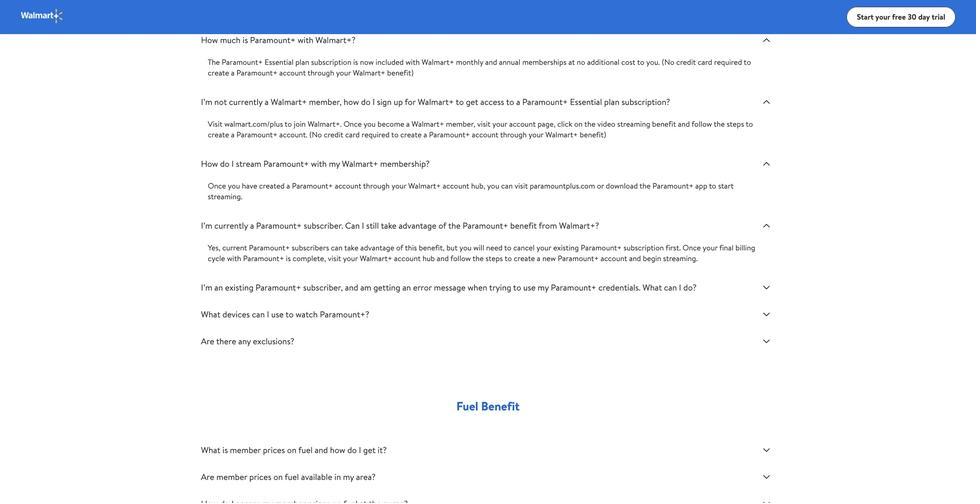 Task type: locate. For each thing, give the bounding box(es) containing it.
create left new
[[514, 253, 535, 264]]

you right hub,
[[487, 181, 499, 191]]

member, up walmart+.
[[309, 96, 342, 108]]

of inside yes, current paramount+ subscribers can take advantage of this benefit, but you will need to cancel your existing paramount+ subscription first. once your final billing cycle with paramount+ is complete, visit your walmart+ account hub and follow the steps to create a new paramount+ account and begin streaming.
[[396, 243, 403, 253]]

through inside visit walmart.com/plus to join walmart+. once you become a walmart+ member, visit your account page, click on the video streaming benefit and follow the steps to create a paramount+ account.  (no credit card required to create a paramount+ account through your walmart+ benefit)
[[500, 129, 527, 140]]

0 horizontal spatial credit
[[324, 129, 343, 140]]

1 vertical spatial member,
[[446, 119, 475, 129]]

1 i'm from the top
[[201, 96, 212, 108]]

1 vertical spatial prices
[[249, 472, 271, 483]]

(no right you.
[[662, 57, 675, 68]]

essential up video on the right
[[570, 96, 602, 108]]

what devices can i use to watch paramount+? image
[[762, 310, 772, 320]]

get left it?
[[363, 445, 376, 456]]

visit left paramountplus.com
[[515, 181, 528, 191]]

visit right 'complete,'
[[328, 253, 341, 264]]

1 how from the top
[[201, 34, 218, 46]]

subscription inside the 'the paramount+ essential plan subscription is now included with walmart+ monthly and annual memberships at no additional cost to you. (no credit card required to create a paramount+ account through your walmart+ benefit)'
[[311, 57, 351, 68]]

account inside the 'the paramount+ essential plan subscription is now included with walmart+ monthly and annual memberships at no additional cost to you. (no credit card required to create a paramount+ account through your walmart+ benefit)'
[[279, 68, 306, 78]]

2 i'm from the top
[[201, 220, 212, 232]]

create up membership?
[[400, 129, 422, 140]]

once right walmart+.
[[344, 119, 362, 129]]

available
[[301, 472, 332, 483]]

1 horizontal spatial plan
[[604, 96, 620, 108]]

steps
[[727, 119, 744, 129], [486, 253, 503, 264]]

your left free
[[876, 11, 890, 22]]

1 vertical spatial on
[[287, 445, 296, 456]]

are for are there any exclusions?
[[201, 336, 214, 347]]

0 horizontal spatial card
[[345, 129, 360, 140]]

i left 'still'
[[362, 220, 364, 232]]

required inside the 'the paramount+ essential plan subscription is now included with walmart+ monthly and annual memberships at no additional cost to you. (no credit card required to create a paramount+ account through your walmart+ benefit)'
[[714, 57, 742, 68]]

0 vertical spatial subscription
[[311, 57, 351, 68]]

once right first.
[[683, 243, 701, 253]]

streaming. down the stream
[[208, 191, 242, 202]]

new
[[542, 253, 556, 264]]

your left now
[[336, 68, 351, 78]]

member,
[[309, 96, 342, 108], [446, 119, 475, 129]]

0 vertical spatial i'm
[[201, 96, 212, 108]]

0 horizontal spatial benefit
[[510, 220, 537, 232]]

with inside the 'the paramount+ essential plan subscription is now included with walmart+ monthly and annual memberships at no additional cost to you. (no credit card required to create a paramount+ account through your walmart+ benefit)'
[[406, 57, 420, 68]]

a right access
[[516, 96, 520, 108]]

advantage down 'still'
[[360, 243, 394, 253]]

1 vertical spatial walmart+?
[[559, 220, 599, 232]]

credit right you.
[[676, 57, 696, 68]]

0 horizontal spatial benefit)
[[387, 68, 414, 78]]

of
[[439, 220, 446, 232], [396, 243, 403, 253]]

start your free 30 day trial
[[857, 11, 945, 22]]

plan down 'how much is paramount+ with walmart+?' at left
[[295, 57, 309, 68]]

0 vertical spatial are
[[201, 336, 214, 347]]

1 horizontal spatial take
[[381, 220, 397, 232]]

1 vertical spatial follow
[[451, 253, 471, 264]]

through inside once you have created a paramount+ account through your walmart+ account hub, you can visit paramountplus.com or download the paramount+ app to start streaming.
[[363, 181, 390, 191]]

use
[[523, 282, 536, 294], [271, 309, 284, 320]]

0 vertical spatial through
[[308, 68, 334, 78]]

required inside visit walmart.com/plus to join walmart+. once you become a walmart+ member, visit your account page, click on the video streaming benefit and follow the steps to create a paramount+ account.  (no credit card required to create a paramount+ account through your walmart+ benefit)
[[362, 129, 390, 140]]

take down 'can'
[[344, 243, 358, 253]]

how much is paramount+ with walmart+? image
[[762, 35, 772, 45]]

you left will
[[460, 243, 472, 253]]

subscription
[[311, 57, 351, 68], [624, 243, 664, 253]]

on
[[574, 119, 583, 129], [287, 445, 296, 456], [273, 472, 283, 483]]

is
[[243, 34, 248, 46], [353, 57, 358, 68], [286, 253, 291, 264], [222, 445, 228, 456]]

how much is paramount+ with walmart+?
[[201, 34, 356, 46]]

to
[[637, 57, 645, 68], [744, 57, 751, 68], [456, 96, 464, 108], [506, 96, 514, 108], [285, 119, 292, 129], [746, 119, 753, 129], [391, 129, 399, 140], [709, 181, 716, 191], [504, 243, 512, 253], [505, 253, 512, 264], [513, 282, 521, 294], [286, 309, 294, 320]]

your down 'can'
[[343, 253, 358, 264]]

2 are from the top
[[201, 472, 214, 483]]

steps inside yes, current paramount+ subscribers can take advantage of this benefit, but you will need to cancel your existing paramount+ subscription first. once your final billing cycle with paramount+ is complete, visit your walmart+ account hub and follow the steps to create a new paramount+ account and begin streaming.
[[486, 253, 503, 264]]

2 horizontal spatial on
[[574, 119, 583, 129]]

now
[[360, 57, 374, 68]]

i'm up yes,
[[201, 220, 212, 232]]

0 vertical spatial visit
[[477, 119, 491, 129]]

can inside yes, current paramount+ subscribers can take advantage of this benefit, but you will need to cancel your existing paramount+ subscription first. once your final billing cycle with paramount+ is complete, visit your walmart+ account hub and follow the steps to create a new paramount+ account and begin streaming.
[[331, 243, 343, 253]]

3 i'm from the top
[[201, 282, 212, 294]]

create inside the 'the paramount+ essential plan subscription is now included with walmart+ monthly and annual memberships at no additional cost to you. (no credit card required to create a paramount+ account through your walmart+ benefit)'
[[208, 68, 229, 78]]

paramount+
[[250, 34, 296, 46], [222, 57, 263, 68], [236, 68, 277, 78], [522, 96, 568, 108], [236, 129, 277, 140], [429, 129, 470, 140], [263, 158, 309, 170], [292, 181, 333, 191], [653, 181, 694, 191], [256, 220, 302, 232], [463, 220, 508, 232], [249, 243, 290, 253], [581, 243, 622, 253], [243, 253, 284, 264], [558, 253, 599, 264], [256, 282, 301, 294], [551, 282, 596, 294]]

w+ image
[[21, 8, 64, 24]]

credit
[[676, 57, 696, 68], [324, 129, 343, 140]]

with
[[298, 34, 313, 46], [406, 57, 420, 68], [311, 158, 327, 170], [227, 253, 241, 264]]

how left the stream
[[201, 158, 218, 170]]

to inside once you have created a paramount+ account through your walmart+ account hub, you can visit paramountplus.com or download the paramount+ app to start streaming.
[[709, 181, 716, 191]]

0 vertical spatial prices
[[263, 445, 285, 456]]

1 horizontal spatial (no
[[662, 57, 675, 68]]

(no
[[662, 57, 675, 68], [309, 129, 322, 140]]

1 vertical spatial do
[[220, 158, 230, 170]]

a down i'm not currently a walmart+ member, how do i sign up for walmart+ to get access to a paramount+ essential plan subscription?
[[424, 129, 427, 140]]

1 horizontal spatial existing
[[553, 243, 579, 253]]

1 horizontal spatial on
[[287, 445, 296, 456]]

existing up the devices
[[225, 282, 254, 294]]

0 vertical spatial streaming.
[[208, 191, 242, 202]]

do left it?
[[347, 445, 357, 456]]

member, down i'm not currently a walmart+ member, how do i sign up for walmart+ to get access to a paramount+ essential plan subscription?
[[446, 119, 475, 129]]

once you have created a paramount+ account through your walmart+ account hub, you can visit paramountplus.com or download the paramount+ app to start streaming.
[[208, 181, 734, 202]]

1 an from the left
[[214, 282, 223, 294]]

an
[[214, 282, 223, 294], [402, 282, 411, 294]]

take right 'still'
[[381, 220, 397, 232]]

credit up how do i stream paramount+ with my walmart+ membership?
[[324, 129, 343, 140]]

how
[[201, 34, 218, 46], [201, 158, 218, 170]]

1 vertical spatial advantage
[[360, 243, 394, 253]]

once inside visit walmart.com/plus to join walmart+. once you become a walmart+ member, visit your account page, click on the video streaming benefit and follow the steps to create a paramount+ account.  (no credit card required to create a paramount+ account through your walmart+ benefit)
[[344, 119, 362, 129]]

1 horizontal spatial benefit
[[652, 119, 676, 129]]

my down new
[[538, 282, 549, 294]]

2 vertical spatial through
[[363, 181, 390, 191]]

do left "sign"
[[361, 96, 371, 108]]

app
[[695, 181, 707, 191]]

i
[[373, 96, 375, 108], [232, 158, 234, 170], [362, 220, 364, 232], [679, 282, 681, 294], [267, 309, 269, 320], [359, 445, 361, 456]]

0 vertical spatial benefit)
[[387, 68, 414, 78]]

0 horizontal spatial use
[[271, 309, 284, 320]]

currently up walmart.com/plus
[[229, 96, 263, 108]]

create up not
[[208, 68, 229, 78]]

i'm for i'm an existing paramount+ subscriber, and am getting an error message when trying to use my paramount+ credentials. what can i do?
[[201, 282, 212, 294]]

how up in
[[330, 445, 345, 456]]

steps inside visit walmart.com/plus to join walmart+. once you become a walmart+ member, visit your account page, click on the video streaming benefit and follow the steps to create a paramount+ account.  (no credit card required to create a paramount+ account through your walmart+ benefit)
[[727, 119, 744, 129]]

1 vertical spatial i'm
[[201, 220, 212, 232]]

0 vertical spatial steps
[[727, 119, 744, 129]]

1 vertical spatial visit
[[515, 181, 528, 191]]

essential down 'how much is paramount+ with walmart+?' at left
[[265, 57, 294, 68]]

once
[[344, 119, 362, 129], [208, 181, 226, 191], [683, 243, 701, 253]]

0 vertical spatial member,
[[309, 96, 342, 108]]

0 horizontal spatial once
[[208, 181, 226, 191]]

i'm down cycle
[[201, 282, 212, 294]]

1 horizontal spatial streaming.
[[663, 253, 698, 264]]

1 vertical spatial existing
[[225, 282, 254, 294]]

card inside the 'the paramount+ essential plan subscription is now included with walmart+ monthly and annual memberships at no additional cost to you. (no credit card required to create a paramount+ account through your walmart+ benefit)'
[[698, 57, 712, 68]]

your down access
[[492, 119, 507, 129]]

current
[[222, 243, 247, 253]]

2 horizontal spatial visit
[[515, 181, 528, 191]]

1 horizontal spatial subscription
[[624, 243, 664, 253]]

0 vertical spatial fuel
[[298, 445, 313, 456]]

2 how from the top
[[201, 158, 218, 170]]

1 horizontal spatial once
[[344, 119, 362, 129]]

you inside visit walmart.com/plus to join walmart+. once you become a walmart+ member, visit your account page, click on the video streaming benefit and follow the steps to create a paramount+ account.  (no credit card required to create a paramount+ account through your walmart+ benefit)
[[364, 119, 376, 129]]

you inside yes, current paramount+ subscribers can take advantage of this benefit, but you will need to cancel your existing paramount+ subscription first. once your final billing cycle with paramount+ is complete, visit your walmart+ account hub and follow the steps to create a new paramount+ account and begin streaming.
[[460, 243, 472, 253]]

is inside yes, current paramount+ subscribers can take advantage of this benefit, but you will need to cancel your existing paramount+ subscription first. once your final billing cycle with paramount+ is complete, visit your walmart+ account hub and follow the steps to create a new paramount+ account and begin streaming.
[[286, 253, 291, 264]]

fuel up available
[[298, 445, 313, 456]]

0 horizontal spatial follow
[[451, 253, 471, 264]]

1 vertical spatial (no
[[309, 129, 322, 140]]

account left hub
[[394, 253, 421, 264]]

(no right "join"
[[309, 129, 322, 140]]

you
[[364, 119, 376, 129], [228, 181, 240, 191], [487, 181, 499, 191], [460, 243, 472, 253]]

0 vertical spatial benefit
[[652, 119, 676, 129]]

2 horizontal spatial once
[[683, 243, 701, 253]]

of up 'benefit,'
[[439, 220, 446, 232]]

2 vertical spatial visit
[[328, 253, 341, 264]]

0 vertical spatial follow
[[692, 119, 712, 129]]

card
[[698, 57, 712, 68], [345, 129, 360, 140]]

2 vertical spatial on
[[273, 472, 283, 483]]

and inside visit walmart.com/plus to join walmart+. once you become a walmart+ member, visit your account page, click on the video streaming benefit and follow the steps to create a paramount+ account.  (no credit card required to create a paramount+ account through your walmart+ benefit)
[[678, 119, 690, 129]]

take inside yes, current paramount+ subscribers can take advantage of this benefit, but you will need to cancel your existing paramount+ subscription first. once your final billing cycle with paramount+ is complete, visit your walmart+ account hub and follow the steps to create a new paramount+ account and begin streaming.
[[344, 243, 358, 253]]

i'm for i'm currently a paramount+ subscriber. can i still take advantage of the paramount+ benefit from walmart+?
[[201, 220, 212, 232]]

i left it?
[[359, 445, 361, 456]]

currently up current
[[214, 220, 248, 232]]

access
[[480, 96, 504, 108]]

benefit) up up
[[387, 68, 414, 78]]

the inside once you have created a paramount+ account through your walmart+ account hub, you can visit paramountplus.com or download the paramount+ app to start streaming.
[[640, 181, 651, 191]]

the
[[584, 119, 596, 129], [714, 119, 725, 129], [640, 181, 651, 191], [448, 220, 461, 232], [473, 253, 484, 264]]

your inside once you have created a paramount+ account through your walmart+ account hub, you can visit paramountplus.com or download the paramount+ app to start streaming.
[[392, 181, 407, 191]]

1 horizontal spatial steps
[[727, 119, 744, 129]]

visit down access
[[477, 119, 491, 129]]

account down 'how much is paramount+ with walmart+?' at left
[[279, 68, 306, 78]]

1 vertical spatial currently
[[214, 220, 248, 232]]

2 horizontal spatial through
[[500, 129, 527, 140]]

1 horizontal spatial credit
[[676, 57, 696, 68]]

visit
[[208, 119, 223, 129]]

are there any exclusions?
[[201, 336, 294, 347]]

watch
[[296, 309, 318, 320]]

0 horizontal spatial required
[[362, 129, 390, 140]]

a right created
[[287, 181, 290, 191]]

(no inside the 'the paramount+ essential plan subscription is now included with walmart+ monthly and annual memberships at no additional cost to you. (no credit card required to create a paramount+ account through your walmart+ benefit)'
[[662, 57, 675, 68]]

once left 'have'
[[208, 181, 226, 191]]

how do i access my member prices on fuel at the pump? image
[[762, 499, 772, 504]]

2 vertical spatial once
[[683, 243, 701, 253]]

2 vertical spatial i'm
[[201, 282, 212, 294]]

can left do?
[[664, 282, 677, 294]]

member
[[230, 445, 261, 456], [216, 472, 247, 483]]

any
[[238, 336, 251, 347]]

essential
[[265, 57, 294, 68], [570, 96, 602, 108]]

your
[[876, 11, 890, 22], [336, 68, 351, 78], [492, 119, 507, 129], [529, 129, 544, 140], [392, 181, 407, 191], [537, 243, 551, 253], [703, 243, 718, 253], [343, 253, 358, 264]]

1 vertical spatial streaming.
[[663, 253, 698, 264]]

2 horizontal spatial my
[[538, 282, 549, 294]]

subscription inside yes, current paramount+ subscribers can take advantage of this benefit, but you will need to cancel your existing paramount+ subscription first. once your final billing cycle with paramount+ is complete, visit your walmart+ account hub and follow the steps to create a new paramount+ account and begin streaming.
[[624, 243, 664, 253]]

1 vertical spatial plan
[[604, 96, 620, 108]]

i'm left not
[[201, 96, 212, 108]]

visit inside yes, current paramount+ subscribers can take advantage of this benefit, but you will need to cancel your existing paramount+ subscription first. once your final billing cycle with paramount+ is complete, visit your walmart+ account hub and follow the steps to create a new paramount+ account and begin streaming.
[[328, 253, 341, 264]]

cost
[[621, 57, 636, 68]]

on right click
[[574, 119, 583, 129]]

do left the stream
[[220, 158, 230, 170]]

cycle
[[208, 253, 225, 264]]

your right the cancel
[[537, 243, 551, 253]]

fuel left available
[[285, 472, 299, 483]]

am
[[360, 282, 371, 294]]

on up are member prices on fuel available in my area?
[[287, 445, 296, 456]]

how left "sign"
[[344, 96, 359, 108]]

it?
[[378, 445, 387, 456]]

my down walmart+.
[[329, 158, 340, 170]]

benefit
[[652, 119, 676, 129], [510, 220, 537, 232]]

1 vertical spatial are
[[201, 472, 214, 483]]

2 horizontal spatial do
[[361, 96, 371, 108]]

i'm currently a paramount+ subscriber. can i still take advantage of the paramount+ benefit from walmart+?
[[201, 220, 599, 232]]

with inside yes, current paramount+ subscribers can take advantage of this benefit, but you will need to cancel your existing paramount+ subscription first. once your final billing cycle with paramount+ is complete, visit your walmart+ account hub and follow the steps to create a new paramount+ account and begin streaming.
[[227, 253, 241, 264]]

1 vertical spatial what
[[201, 309, 220, 320]]

my right in
[[343, 472, 354, 483]]

a left new
[[537, 253, 541, 264]]

1 horizontal spatial advantage
[[399, 220, 436, 232]]

what for what is member prices on fuel and how do i get it?
[[201, 445, 220, 456]]

benefit) inside visit walmart.com/plus to join walmart+. once you become a walmart+ member, visit your account page, click on the video streaming benefit and follow the steps to create a paramount+ account.  (no credit card required to create a paramount+ account through your walmart+ benefit)
[[580, 129, 606, 140]]

video
[[597, 119, 615, 129]]

my
[[329, 158, 340, 170], [538, 282, 549, 294], [343, 472, 354, 483]]

0 horizontal spatial on
[[273, 472, 283, 483]]

0 vertical spatial required
[[714, 57, 742, 68]]

1 vertical spatial benefit)
[[580, 129, 606, 140]]

how for how much is paramount+ with walmart+?
[[201, 34, 218, 46]]

message
[[434, 282, 466, 294]]

1 horizontal spatial required
[[714, 57, 742, 68]]

advantage up "this"
[[399, 220, 436, 232]]

create
[[208, 68, 229, 78], [208, 129, 229, 140], [400, 129, 422, 140], [514, 253, 535, 264]]

0 horizontal spatial an
[[214, 282, 223, 294]]

an left error
[[402, 282, 411, 294]]

get left access
[[466, 96, 478, 108]]

0 vertical spatial use
[[523, 282, 536, 294]]

follow
[[692, 119, 712, 129], [451, 253, 471, 264]]

your inside the 'the paramount+ essential plan subscription is now included with walmart+ monthly and annual memberships at no additional cost to you. (no credit card required to create a paramount+ account through your walmart+ benefit)'
[[336, 68, 351, 78]]

0 horizontal spatial of
[[396, 243, 403, 253]]

1 horizontal spatial an
[[402, 282, 411, 294]]

your left the final
[[703, 243, 718, 253]]

an down cycle
[[214, 282, 223, 294]]

a right become
[[406, 119, 410, 129]]

have
[[242, 181, 257, 191]]

1 horizontal spatial walmart+?
[[559, 220, 599, 232]]

1 vertical spatial how
[[201, 158, 218, 170]]

0 vertical spatial plan
[[295, 57, 309, 68]]

1 vertical spatial required
[[362, 129, 390, 140]]

follow inside yes, current paramount+ subscribers can take advantage of this benefit, but you will need to cancel your existing paramount+ subscription first. once your final billing cycle with paramount+ is complete, visit your walmart+ account hub and follow the steps to create a new paramount+ account and begin streaming.
[[451, 253, 471, 264]]

1 vertical spatial once
[[208, 181, 226, 191]]

benefit down subscription?
[[652, 119, 676, 129]]

sign
[[377, 96, 392, 108]]

0 horizontal spatial member,
[[309, 96, 342, 108]]

account.
[[279, 129, 307, 140]]

once inside yes, current paramount+ subscribers can take advantage of this benefit, but you will need to cancel your existing paramount+ subscription first. once your final billing cycle with paramount+ is complete, visit your walmart+ account hub and follow the steps to create a new paramount+ account and begin streaming.
[[683, 243, 701, 253]]

1 are from the top
[[201, 336, 214, 347]]

how
[[344, 96, 359, 108], [330, 445, 345, 456]]

1 horizontal spatial follow
[[692, 119, 712, 129]]

take
[[381, 220, 397, 232], [344, 243, 358, 253]]

a
[[231, 68, 235, 78], [265, 96, 269, 108], [516, 96, 520, 108], [406, 119, 410, 129], [231, 129, 235, 140], [424, 129, 427, 140], [287, 181, 290, 191], [250, 220, 254, 232], [537, 253, 541, 264]]

benefit) right click
[[580, 129, 606, 140]]

0 vertical spatial get
[[466, 96, 478, 108]]

card inside visit walmart.com/plus to join walmart+. once you become a walmart+ member, visit your account page, click on the video streaming benefit and follow the steps to create a paramount+ account.  (no credit card required to create a paramount+ account through your walmart+ benefit)
[[345, 129, 360, 140]]

can down subscriber.
[[331, 243, 343, 253]]

use up exclusions?
[[271, 309, 284, 320]]

follow inside visit walmart.com/plus to join walmart+. once you become a walmart+ member, visit your account page, click on the video streaming benefit and follow the steps to create a paramount+ account.  (no credit card required to create a paramount+ account through your walmart+ benefit)
[[692, 119, 712, 129]]

0 horizontal spatial plan
[[295, 57, 309, 68]]

1 horizontal spatial member,
[[446, 119, 475, 129]]

your down membership?
[[392, 181, 407, 191]]

streaming.
[[208, 191, 242, 202], [663, 253, 698, 264]]

on down 'what is member prices on fuel and how do i get it?'
[[273, 472, 283, 483]]

how left much
[[201, 34, 218, 46]]

streaming. right begin
[[663, 253, 698, 264]]

1 horizontal spatial card
[[698, 57, 712, 68]]

0 horizontal spatial advantage
[[360, 243, 394, 253]]

0 horizontal spatial get
[[363, 445, 376, 456]]

how do i stream paramount+ with my walmart+ membership?
[[201, 158, 430, 170]]

0 vertical spatial essential
[[265, 57, 294, 68]]

account
[[279, 68, 306, 78], [509, 119, 536, 129], [472, 129, 499, 140], [335, 181, 361, 191], [443, 181, 469, 191], [394, 253, 421, 264], [601, 253, 627, 264]]

plan up video on the right
[[604, 96, 620, 108]]

can right hub,
[[501, 181, 513, 191]]

benefit up the cancel
[[510, 220, 537, 232]]

through
[[308, 68, 334, 78], [500, 129, 527, 140], [363, 181, 390, 191]]

use right 'trying'
[[523, 282, 536, 294]]

what for what devices can i use to watch paramount+?
[[201, 309, 220, 320]]

i up exclusions?
[[267, 309, 269, 320]]

can right the devices
[[252, 309, 265, 320]]

1 horizontal spatial visit
[[477, 119, 491, 129]]

0 horizontal spatial through
[[308, 68, 334, 78]]

account down how do i stream paramount+ with my walmart+ membership?
[[335, 181, 361, 191]]

benefit)
[[387, 68, 414, 78], [580, 129, 606, 140]]

advantage inside yes, current paramount+ subscribers can take advantage of this benefit, but you will need to cancel your existing paramount+ subscription first. once your final billing cycle with paramount+ is complete, visit your walmart+ account hub and follow the steps to create a new paramount+ account and begin streaming.
[[360, 243, 394, 253]]

0 vertical spatial of
[[439, 220, 446, 232]]

a right the
[[231, 68, 235, 78]]

30
[[908, 11, 917, 22]]

of left "this"
[[396, 243, 403, 253]]

1 horizontal spatial through
[[363, 181, 390, 191]]

you left become
[[364, 119, 376, 129]]

account left hub,
[[443, 181, 469, 191]]

subscription left now
[[311, 57, 351, 68]]

existing down the from
[[553, 243, 579, 253]]

your inside button
[[876, 11, 890, 22]]

1 vertical spatial get
[[363, 445, 376, 456]]

existing inside yes, current paramount+ subscribers can take advantage of this benefit, but you will need to cancel your existing paramount+ subscription first. once your final billing cycle with paramount+ is complete, visit your walmart+ account hub and follow the steps to create a new paramount+ account and begin streaming.
[[553, 243, 579, 253]]

subscription left first.
[[624, 243, 664, 253]]

paramountplus.com
[[530, 181, 595, 191]]

0 horizontal spatial visit
[[328, 253, 341, 264]]



Task type: vqa. For each thing, say whether or not it's contained in the screenshot.
on to the middle
yes



Task type: describe. For each thing, give the bounding box(es) containing it.
0 vertical spatial do
[[361, 96, 371, 108]]

join
[[294, 119, 306, 129]]

(no inside visit walmart.com/plus to join walmart+. once you become a walmart+ member, visit your account page, click on the video streaming benefit and follow the steps to create a paramount+ account.  (no credit card required to create a paramount+ account through your walmart+ benefit)
[[309, 129, 322, 140]]

credentials.
[[599, 282, 641, 294]]

are member prices on fuel available in my area?
[[201, 472, 376, 483]]

memberships
[[522, 57, 567, 68]]

1 vertical spatial how
[[330, 445, 345, 456]]

there
[[216, 336, 236, 347]]

complete,
[[293, 253, 326, 264]]

i'm an existing paramount+ subscriber, and am getting an error message when trying to use my paramount+ credentials. what can i do?
[[201, 282, 697, 294]]

start
[[718, 181, 734, 191]]

create down not
[[208, 129, 229, 140]]

0 vertical spatial advantage
[[399, 220, 436, 232]]

fuel benefit
[[457, 398, 520, 415]]

are there any exclusions? image
[[762, 337, 772, 347]]

streaming
[[617, 119, 650, 129]]

this
[[405, 243, 417, 253]]

page,
[[538, 119, 556, 129]]

i left "sign"
[[373, 96, 375, 108]]

2 an from the left
[[402, 282, 411, 294]]

click
[[557, 119, 572, 129]]

0 vertical spatial what
[[643, 282, 662, 294]]

trying
[[489, 282, 511, 294]]

your left click
[[529, 129, 544, 140]]

benefit inside visit walmart.com/plus to join walmart+. once you become a walmart+ member, visit your account page, click on the video streaming benefit and follow the steps to create a paramount+ account.  (no credit card required to create a paramount+ account through your walmart+ benefit)
[[652, 119, 676, 129]]

a up walmart.com/plus
[[265, 96, 269, 108]]

hub
[[423, 253, 435, 264]]

account left page,
[[509, 119, 536, 129]]

1 horizontal spatial of
[[439, 220, 446, 232]]

are member prices on fuel available in my area? image
[[762, 473, 772, 483]]

but
[[447, 243, 458, 253]]

0 vertical spatial take
[[381, 220, 397, 232]]

monthly
[[456, 57, 483, 68]]

subscriber.
[[304, 220, 343, 232]]

i'm not currently a walmart+ member, how do i sign up for walmart+ to get access to a paramount+ essential plan subscription? image
[[762, 97, 772, 107]]

streaming. inside once you have created a paramount+ account through your walmart+ account hub, you can visit paramountplus.com or download the paramount+ app to start streaming.
[[208, 191, 242, 202]]

day
[[918, 11, 930, 22]]

1 vertical spatial member
[[216, 472, 247, 483]]

do?
[[683, 282, 697, 294]]

visit inside once you have created a paramount+ account through your walmart+ account hub, you can visit paramountplus.com or download the paramount+ app to start streaming.
[[515, 181, 528, 191]]

getting
[[373, 282, 400, 294]]

on inside visit walmart.com/plus to join walmart+. once you become a walmart+ member, visit your account page, click on the video streaming benefit and follow the steps to create a paramount+ account.  (no credit card required to create a paramount+ account through your walmart+ benefit)
[[574, 119, 583, 129]]

benefit
[[481, 398, 520, 415]]

subscription?
[[622, 96, 670, 108]]

member, inside visit walmart.com/plus to join walmart+. once you become a walmart+ member, visit your account page, click on the video streaming benefit and follow the steps to create a paramount+ account.  (no credit card required to create a paramount+ account through your walmart+ benefit)
[[446, 119, 475, 129]]

create inside yes, current paramount+ subscribers can take advantage of this benefit, but you will need to cancel your existing paramount+ subscription first. once your final billing cycle with paramount+ is complete, visit your walmart+ account hub and follow the steps to create a new paramount+ account and begin streaming.
[[514, 253, 535, 264]]

0 vertical spatial currently
[[229, 96, 263, 108]]

0 vertical spatial member
[[230, 445, 261, 456]]

i'm currently a paramount+ subscriber. can i still take advantage of the paramount+ benefit from walmart+? image
[[762, 221, 772, 231]]

0 horizontal spatial walmart+?
[[316, 34, 356, 46]]

1 horizontal spatial essential
[[570, 96, 602, 108]]

annual
[[499, 57, 520, 68]]

no
[[577, 57, 585, 68]]

from
[[539, 220, 557, 232]]

walmart.com/plus
[[224, 119, 283, 129]]

included
[[376, 57, 404, 68]]

will
[[473, 243, 484, 253]]

devices
[[222, 309, 250, 320]]

a inside once you have created a paramount+ account through your walmart+ account hub, you can visit paramountplus.com or download the paramount+ app to start streaming.
[[287, 181, 290, 191]]

a inside the 'the paramount+ essential plan subscription is now included with walmart+ monthly and annual memberships at no additional cost to you. (no credit card required to create a paramount+ account through your walmart+ benefit)'
[[231, 68, 235, 78]]

are for are member prices on fuel available in my area?
[[201, 472, 214, 483]]

need
[[486, 243, 503, 253]]

i'm for i'm not currently a walmart+ member, how do i sign up for walmart+ to get access to a paramount+ essential plan subscription?
[[201, 96, 212, 108]]

subscribers
[[292, 243, 329, 253]]

not
[[214, 96, 227, 108]]

1 vertical spatial fuel
[[285, 472, 299, 483]]

created
[[259, 181, 285, 191]]

when
[[468, 282, 487, 294]]

account up credentials.
[[601, 253, 627, 264]]

billing
[[736, 243, 755, 253]]

walmart+ inside once you have created a paramount+ account through your walmart+ account hub, you can visit paramountplus.com or download the paramount+ app to start streaming.
[[408, 181, 441, 191]]

can inside once you have created a paramount+ account through your walmart+ account hub, you can visit paramountplus.com or download the paramount+ app to start streaming.
[[501, 181, 513, 191]]

subscriber,
[[303, 282, 343, 294]]

credit inside the 'the paramount+ essential plan subscription is now included with walmart+ monthly and annual memberships at no additional cost to you. (no credit card required to create a paramount+ account through your walmart+ benefit)'
[[676, 57, 696, 68]]

1 vertical spatial use
[[271, 309, 284, 320]]

i'm not currently a walmart+ member, how do i sign up for walmart+ to get access to a paramount+ essential plan subscription?
[[201, 96, 670, 108]]

how do i stream paramount+ with my walmart+ membership? image
[[762, 159, 772, 169]]

1 vertical spatial my
[[538, 282, 549, 294]]

2 vertical spatial my
[[343, 472, 354, 483]]

streaming. inside yes, current paramount+ subscribers can take advantage of this benefit, but you will need to cancel your existing paramount+ subscription first. once your final billing cycle with paramount+ is complete, visit your walmart+ account hub and follow the steps to create a new paramount+ account and begin streaming.
[[663, 253, 698, 264]]

plan inside the 'the paramount+ essential plan subscription is now included with walmart+ monthly and annual memberships at no additional cost to you. (no credit card required to create a paramount+ account through your walmart+ benefit)'
[[295, 57, 309, 68]]

a inside yes, current paramount+ subscribers can take advantage of this benefit, but you will need to cancel your existing paramount+ subscription first. once your final billing cycle with paramount+ is complete, visit your walmart+ account hub and follow the steps to create a new paramount+ account and begin streaming.
[[537, 253, 541, 264]]

visit inside visit walmart.com/plus to join walmart+. once you become a walmart+ member, visit your account page, click on the video streaming benefit and follow the steps to create a paramount+ account.  (no credit card required to create a paramount+ account through your walmart+ benefit)
[[477, 119, 491, 129]]

begin
[[643, 253, 661, 264]]

paramount+?
[[320, 309, 369, 320]]

what is member prices on fuel and how do i get it? image
[[762, 446, 772, 456]]

the
[[208, 57, 220, 68]]

yes,
[[208, 243, 221, 253]]

i'm an existing paramount+ subscriber, and am getting an error message when trying to use my paramount+ credentials. what can i do? image
[[762, 283, 772, 293]]

at
[[568, 57, 575, 68]]

first.
[[666, 243, 681, 253]]

or
[[597, 181, 604, 191]]

a right "visit"
[[231, 129, 235, 140]]

and inside the 'the paramount+ essential plan subscription is now included with walmart+ monthly and annual memberships at no additional cost to you. (no credit card required to create a paramount+ account through your walmart+ benefit)'
[[485, 57, 497, 68]]

exclusions?
[[253, 336, 294, 347]]

1 vertical spatial benefit
[[510, 220, 537, 232]]

through inside the 'the paramount+ essential plan subscription is now included with walmart+ monthly and annual memberships at no additional cost to you. (no credit card required to create a paramount+ account through your walmart+ benefit)'
[[308, 68, 334, 78]]

1 horizontal spatial do
[[347, 445, 357, 456]]

free
[[892, 11, 906, 22]]

start
[[857, 11, 874, 22]]

in
[[334, 472, 341, 483]]

hub,
[[471, 181, 485, 191]]

how for how do i stream paramount+ with my walmart+ membership?
[[201, 158, 218, 170]]

start your free 30 day trial button
[[847, 7, 956, 27]]

become
[[378, 119, 404, 129]]

visit walmart.com/plus to join walmart+. once you become a walmart+ member, visit your account page, click on the video streaming benefit and follow the steps to create a paramount+ account.  (no credit card required to create a paramount+ account through your walmart+ benefit)
[[208, 119, 753, 140]]

1 horizontal spatial use
[[523, 282, 536, 294]]

0 vertical spatial how
[[344, 96, 359, 108]]

area?
[[356, 472, 376, 483]]

account down access
[[472, 129, 499, 140]]

what devices can i use to watch paramount+?
[[201, 309, 369, 320]]

additional
[[587, 57, 620, 68]]

benefit) inside the 'the paramount+ essential plan subscription is now included with walmart+ monthly and annual memberships at no additional cost to you. (no credit card required to create a paramount+ account through your walmart+ benefit)'
[[387, 68, 414, 78]]

i left do?
[[679, 282, 681, 294]]

error
[[413, 282, 432, 294]]

i left the stream
[[232, 158, 234, 170]]

a down 'have'
[[250, 220, 254, 232]]

you left 'have'
[[228, 181, 240, 191]]

is inside the 'the paramount+ essential plan subscription is now included with walmart+ monthly and annual memberships at no additional cost to you. (no credit card required to create a paramount+ account through your walmart+ benefit)'
[[353, 57, 358, 68]]

much
[[220, 34, 241, 46]]

benefit,
[[419, 243, 445, 253]]

up
[[394, 96, 403, 108]]

walmart+ inside yes, current paramount+ subscribers can take advantage of this benefit, but you will need to cancel your existing paramount+ subscription first. once your final billing cycle with paramount+ is complete, visit your walmart+ account hub and follow the steps to create a new paramount+ account and begin streaming.
[[360, 253, 392, 264]]

for
[[405, 96, 416, 108]]

trial
[[932, 11, 945, 22]]

0 horizontal spatial my
[[329, 158, 340, 170]]

stream
[[236, 158, 261, 170]]

membership?
[[380, 158, 430, 170]]

yes, current paramount+ subscribers can take advantage of this benefit, but you will need to cancel your existing paramount+ subscription first. once your final billing cycle with paramount+ is complete, visit your walmart+ account hub and follow the steps to create a new paramount+ account and begin streaming.
[[208, 243, 755, 264]]

the paramount+ essential plan subscription is now included with walmart+ monthly and annual memberships at no additional cost to you. (no credit card required to create a paramount+ account through your walmart+ benefit)
[[208, 57, 751, 78]]

still
[[366, 220, 379, 232]]

0 horizontal spatial do
[[220, 158, 230, 170]]

fuel
[[457, 398, 478, 415]]

credit inside visit walmart.com/plus to join walmart+. once you become a walmart+ member, visit your account page, click on the video streaming benefit and follow the steps to create a paramount+ account.  (no credit card required to create a paramount+ account through your walmart+ benefit)
[[324, 129, 343, 140]]

final
[[719, 243, 734, 253]]

essential inside the 'the paramount+ essential plan subscription is now included with walmart+ monthly and annual memberships at no additional cost to you. (no credit card required to create a paramount+ account through your walmart+ benefit)'
[[265, 57, 294, 68]]

what is member prices on fuel and how do i get it?
[[201, 445, 387, 456]]

cancel
[[513, 243, 535, 253]]

download
[[606, 181, 638, 191]]

you.
[[646, 57, 660, 68]]

walmart+.
[[308, 119, 342, 129]]

once inside once you have created a paramount+ account through your walmart+ account hub, you can visit paramountplus.com or download the paramount+ app to start streaming.
[[208, 181, 226, 191]]

the inside yes, current paramount+ subscribers can take advantage of this benefit, but you will need to cancel your existing paramount+ subscription first. once your final billing cycle with paramount+ is complete, visit your walmart+ account hub and follow the steps to create a new paramount+ account and begin streaming.
[[473, 253, 484, 264]]



